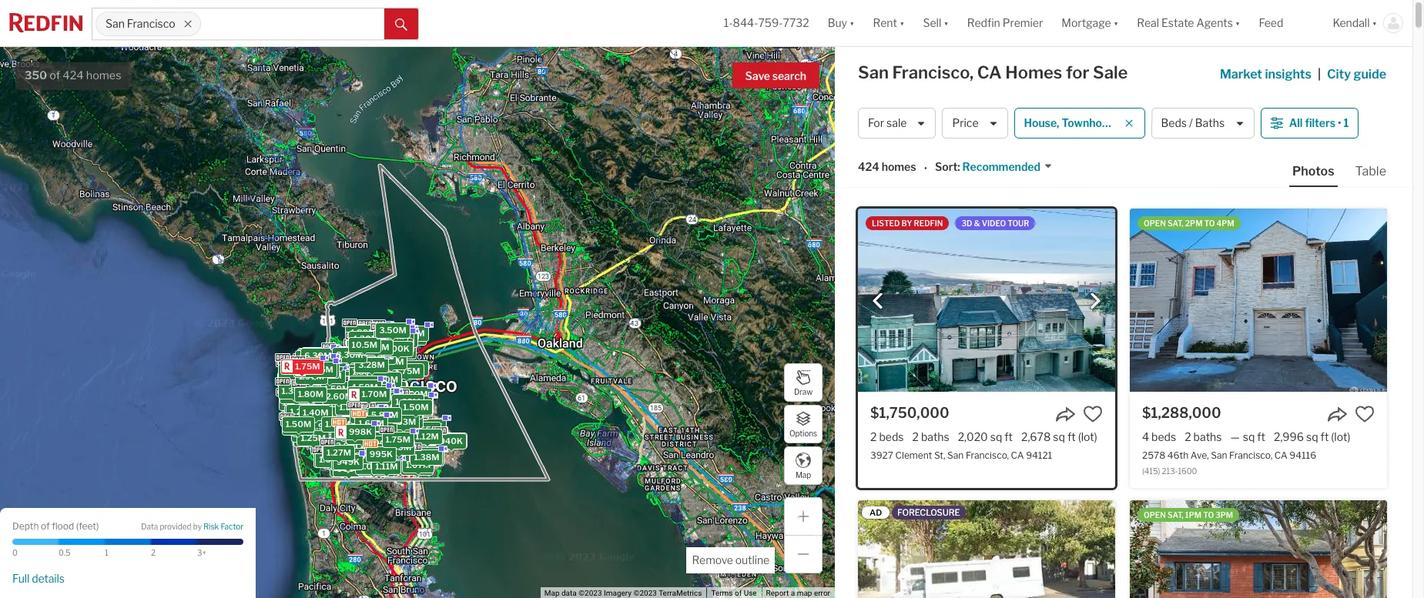 Task type: locate. For each thing, give the bounding box(es) containing it.
2 vertical spatial of
[[735, 589, 742, 598]]

ca left 94121
[[1011, 450, 1024, 462]]

2.40m
[[287, 399, 314, 410]]

sell ▾ button
[[923, 0, 949, 46]]

22.0m
[[370, 422, 396, 433]]

feet
[[79, 520, 96, 532]]

2 ©2023 from the left
[[634, 589, 657, 598]]

▾ right sell in the right of the page
[[944, 16, 949, 30]]

sq for —
[[1243, 431, 1255, 444]]

previous button image
[[871, 293, 886, 309]]

ca inside 2578 46th ave, san francisco, ca 94116 (415) 213-1600
[[1275, 450, 1288, 462]]

sq right 2,020
[[990, 431, 1002, 444]]

0 vertical spatial 950k
[[418, 425, 441, 435]]

beds for $1,750,000
[[879, 431, 904, 444]]

4 ▾ from the left
[[1114, 16, 1119, 30]]

1 horizontal spatial 1.09m
[[345, 434, 371, 445]]

1.15m down "649k"
[[391, 457, 415, 468]]

0 vertical spatial of
[[50, 69, 60, 82]]

1 vertical spatial 1
[[105, 549, 108, 558]]

homes down 'for sale' button
[[882, 161, 916, 174]]

1 2 baths from the left
[[913, 431, 950, 444]]

map
[[797, 589, 812, 598]]

888k
[[326, 453, 350, 464]]

of left use
[[735, 589, 742, 598]]

2,678 sq ft (lot)
[[1022, 431, 1098, 444]]

4.60m
[[365, 396, 392, 407]]

0 vertical spatial 1.15m
[[406, 401, 430, 412]]

1 horizontal spatial baths
[[1194, 431, 1222, 444]]

2 horizontal spatial 1.38m
[[414, 452, 439, 463]]

2 sat, from the top
[[1168, 511, 1184, 520]]

1 beds from the left
[[879, 431, 904, 444]]

open for open sat, 2pm to 4pm
[[1144, 219, 1166, 228]]

1.33m
[[391, 417, 416, 428], [324, 452, 349, 463]]

5.90m
[[369, 339, 396, 350], [365, 387, 392, 398]]

feed
[[1259, 16, 1284, 30]]

map left data
[[544, 589, 560, 598]]

filters
[[1305, 117, 1336, 130]]

favorite button checkbox for $1,288,000
[[1355, 404, 1375, 424]]

1 open from the top
[[1144, 219, 1166, 228]]

all
[[1289, 117, 1303, 130]]

▾ right kendall
[[1373, 16, 1377, 30]]

to right 2pm
[[1205, 219, 1215, 228]]

sq up 94116
[[1307, 431, 1319, 444]]

1 horizontal spatial ©2023
[[634, 589, 657, 598]]

$1,750,000
[[871, 405, 950, 421]]

0 vertical spatial sat,
[[1168, 219, 1184, 228]]

— up 2578 46th ave, san francisco, ca 94116 (415) 213-1600
[[1231, 431, 1240, 444]]

open left '1pm' at the right of the page
[[1144, 511, 1166, 520]]

None search field
[[201, 8, 384, 39]]

tour
[[1008, 219, 1030, 228]]

0 horizontal spatial 3.90m
[[320, 358, 347, 369]]

2 ▾ from the left
[[900, 16, 905, 30]]

0 horizontal spatial (lot)
[[1078, 431, 1098, 444]]

1 horizontal spatial ca
[[1011, 450, 1024, 462]]

1 horizontal spatial 799k
[[404, 429, 427, 439]]

submit search image
[[395, 18, 408, 31]]

to for 3pm
[[1204, 511, 1214, 520]]

▾ right rent
[[900, 16, 905, 30]]

(lot) for $1,288,000
[[1332, 431, 1351, 444]]

francisco, down 2,020 sq ft
[[966, 450, 1009, 462]]

• left sort
[[924, 162, 928, 175]]

open for open sat, 1pm to 3pm
[[1144, 511, 1166, 520]]

baths up ave,
[[1194, 431, 1222, 444]]

1 horizontal spatial map
[[796, 470, 811, 480]]

1 baths from the left
[[921, 431, 950, 444]]

2.35m down 32.0m
[[352, 355, 378, 366]]

1.00m down 1.17m
[[401, 447, 427, 458]]

8.30m
[[336, 350, 363, 360]]

2 up clement
[[913, 431, 919, 444]]

2 beds from the left
[[1152, 431, 1177, 444]]

1 vertical spatial map
[[544, 589, 560, 598]]

sq up 2578 46th ave, san francisco, ca 94116 (415) 213-1600
[[1243, 431, 1255, 444]]

2,020 sq ft
[[958, 431, 1013, 444]]

3.20m
[[366, 351, 393, 362], [332, 406, 358, 417], [364, 428, 391, 438]]

of left flood
[[41, 520, 50, 532]]

1.68m
[[353, 411, 379, 421], [351, 411, 377, 421], [350, 426, 376, 437], [353, 434, 379, 445]]

2,020
[[958, 431, 988, 444]]

▾ for sell ▾
[[944, 16, 949, 30]]

1 horizontal spatial (lot)
[[1332, 431, 1351, 444]]

2.98m up 1.98m
[[355, 385, 382, 396]]

price button
[[943, 108, 1008, 139]]

3.75m
[[394, 366, 420, 376]]

san right ave,
[[1211, 450, 1228, 462]]

8.25m
[[352, 339, 379, 350], [352, 342, 379, 353]]

2 favorite button checkbox from the left
[[1355, 404, 1375, 424]]

1.90m down 1.34m
[[285, 373, 311, 384]]

1.90m down 3.45m
[[299, 371, 324, 382]]

ca left homes
[[977, 62, 1002, 82]]

1 right filters
[[1344, 117, 1349, 130]]

• for all filters • 1
[[1338, 117, 1342, 130]]

buy ▾ button
[[828, 0, 855, 46]]

0 horizontal spatial 1.10m
[[291, 387, 315, 397]]

(lot) right 2,996
[[1332, 431, 1351, 444]]

terms
[[711, 589, 733, 598]]

1.19m
[[340, 403, 364, 414], [404, 427, 428, 438], [413, 450, 437, 460]]

open left 2pm
[[1144, 219, 1166, 228]]

1.09m up 3.30m
[[315, 394, 341, 405]]

1.25m
[[308, 396, 333, 407], [307, 399, 332, 410], [369, 401, 394, 412], [285, 422, 311, 433], [301, 433, 326, 444], [377, 442, 402, 452], [347, 449, 372, 460]]

1 vertical spatial 900k
[[360, 450, 383, 461]]

1 (lot) from the left
[[1078, 431, 1098, 444]]

ft for — sq ft
[[1258, 431, 1266, 444]]

1 vertical spatial 5.90m
[[365, 387, 392, 398]]

1.33m up 1.17m
[[391, 417, 416, 428]]

buy
[[828, 16, 847, 30]]

2 baths up st,
[[913, 431, 950, 444]]

beds for $1,288,000
[[1152, 431, 1177, 444]]

424 inside 424 homes •
[[858, 161, 880, 174]]

0 vertical spatial 999k
[[390, 426, 414, 436]]

map down options
[[796, 470, 811, 480]]

1pm
[[1185, 511, 1202, 520]]

0 horizontal spatial 1.33m
[[324, 452, 349, 463]]

1.78m up 1.59m
[[317, 370, 342, 381]]

0 horizontal spatial 1
[[105, 549, 108, 558]]

15.1m
[[364, 344, 388, 355]]

recommended button
[[960, 160, 1053, 175]]

3 ft from the left
[[1258, 431, 1266, 444]]

1 ▾ from the left
[[850, 16, 855, 30]]

1 inside button
[[1344, 117, 1349, 130]]

810k
[[337, 464, 359, 474]]

1 vertical spatial 1.48m
[[404, 455, 429, 466]]

1 horizontal spatial beds
[[1152, 431, 1177, 444]]

0 vertical spatial map
[[796, 470, 811, 480]]

favorite button checkbox for $1,750,000
[[1083, 404, 1103, 424]]

0
[[12, 549, 18, 558]]

4.25m
[[371, 340, 398, 351], [351, 348, 378, 359], [346, 393, 373, 403]]

998k
[[357, 387, 380, 398], [349, 427, 372, 438], [375, 444, 398, 455]]

homes
[[86, 69, 121, 82], [882, 161, 916, 174]]

1 horizontal spatial 1.38m
[[358, 406, 384, 417]]

table button
[[1352, 163, 1390, 186]]

remove house, townhouse image
[[1124, 119, 1134, 128]]

2.35m up 2.80m
[[344, 429, 370, 439]]

1.29m down 2.40m
[[287, 422, 312, 432]]

— inside map region
[[317, 408, 325, 419]]

©2023 right data
[[579, 589, 602, 598]]

0 vertical spatial 2.98m
[[355, 385, 382, 396]]

0 horizontal spatial ©2023
[[579, 589, 602, 598]]

factor
[[221, 523, 243, 532]]

of for 350
[[50, 69, 60, 82]]

1.29m up 1.07m
[[411, 448, 437, 459]]

1.11m
[[382, 433, 405, 444], [375, 462, 398, 473]]

1 vertical spatial 1.28m
[[400, 433, 425, 443]]

1.44m
[[282, 363, 307, 373]]

2 vertical spatial 1.38m
[[414, 452, 439, 463]]

▾ right mortgage in the top right of the page
[[1114, 16, 1119, 30]]

— up 1.79m
[[317, 408, 325, 419]]

baths for $1,750,000
[[921, 431, 950, 444]]

1.07m
[[406, 460, 431, 471]]

1 favorite button checkbox from the left
[[1083, 404, 1103, 424]]

0 vertical spatial 1.19m
[[340, 403, 364, 414]]

1.30m
[[378, 357, 404, 368], [312, 358, 337, 369], [366, 409, 391, 420], [365, 422, 391, 432], [338, 423, 364, 434], [351, 430, 377, 440], [390, 431, 416, 442], [386, 439, 412, 450], [396, 443, 422, 453], [346, 451, 372, 461], [415, 453, 440, 463], [335, 457, 361, 468]]

2 sq from the left
[[1053, 431, 1065, 444]]

san inside 2578 46th ave, san francisco, ca 94116 (415) 213-1600
[[1211, 450, 1228, 462]]

map region
[[0, 0, 874, 599]]

1 horizontal spatial 1.10m
[[328, 456, 353, 467]]

ca down 2,996
[[1275, 450, 1288, 462]]

▾ right buy
[[850, 16, 855, 30]]

1 ©2023 from the left
[[579, 589, 602, 598]]

2 baths for $1,750,000
[[913, 431, 950, 444]]

3pm
[[1216, 511, 1234, 520]]

4 ft from the left
[[1321, 431, 1329, 444]]

3.40m
[[367, 412, 394, 422], [364, 424, 391, 435]]

988k
[[361, 450, 385, 461]]

0 horizontal spatial 949k
[[337, 457, 360, 467]]

1 ft from the left
[[1005, 431, 1013, 444]]

1 sat, from the top
[[1168, 219, 1184, 228]]

0 horizontal spatial —
[[317, 408, 325, 419]]

of right 350
[[50, 69, 60, 82]]

2 baths up ave,
[[1185, 431, 1222, 444]]

0 vertical spatial 3.90m
[[320, 358, 347, 369]]

1 vertical spatial 950k
[[373, 439, 397, 450]]

• inside 424 homes •
[[924, 162, 928, 175]]

1.15m down 9.50m
[[406, 401, 430, 412]]

2.98m up 810k
[[341, 451, 368, 461]]

1 vertical spatial —
[[1231, 431, 1240, 444]]

• right filters
[[1338, 117, 1342, 130]]

0 vertical spatial 3.20m
[[366, 351, 393, 362]]

1 vertical spatial of
[[41, 520, 50, 532]]

2 baths from the left
[[1194, 431, 1222, 444]]

1.29m down 6.30m
[[305, 362, 330, 373]]

2 ft from the left
[[1068, 431, 1076, 444]]

francisco, down — sq ft
[[1230, 450, 1273, 462]]

sat, left 2pm
[[1168, 219, 1184, 228]]

1.39m up 2.70m at bottom
[[343, 416, 369, 427]]

sat, left '1pm' at the right of the page
[[1168, 511, 1184, 520]]

1-844-759-7732
[[724, 16, 809, 30]]

to right '1pm' at the right of the page
[[1204, 511, 1214, 520]]

san francisco
[[106, 17, 175, 30]]

ft left 2,996
[[1258, 431, 1266, 444]]

(lot)
[[1078, 431, 1098, 444], [1332, 431, 1351, 444]]

1 right 0.5
[[105, 549, 108, 558]]

1 horizontal spatial 2 baths
[[1185, 431, 1222, 444]]

favorite button checkbox
[[1083, 404, 1103, 424], [1355, 404, 1375, 424]]

1 horizontal spatial 1
[[1344, 117, 1349, 130]]

0 vertical spatial 1.29m
[[305, 362, 330, 373]]

rent ▾
[[873, 16, 905, 30]]

2 vertical spatial 1.28m
[[387, 458, 413, 469]]

1.53m
[[283, 368, 308, 378]]

0 horizontal spatial map
[[544, 589, 560, 598]]

baths up st,
[[921, 431, 950, 444]]

©2023 right imagery
[[634, 589, 657, 598]]

2 horizontal spatial ca
[[1275, 450, 1288, 462]]

0 vertical spatial 1.48m
[[399, 328, 425, 339]]

7732
[[783, 16, 809, 30]]

1 vertical spatial 424
[[858, 161, 880, 174]]

0 vertical spatial 949k
[[402, 363, 425, 373]]

error
[[814, 589, 830, 598]]

francisco, for 3927
[[966, 450, 1009, 462]]

by
[[902, 219, 913, 228]]

beds up 3927
[[879, 431, 904, 444]]

0 horizontal spatial 999k
[[328, 456, 351, 467]]

1.48m up 700k
[[399, 328, 425, 339]]

1-
[[724, 16, 733, 30]]

1 horizontal spatial 424
[[858, 161, 880, 174]]

1.60m
[[404, 399, 430, 410], [342, 416, 368, 427], [359, 419, 384, 429], [345, 429, 370, 440], [319, 455, 345, 466]]

san right st,
[[948, 450, 964, 462]]

francisco
[[127, 17, 175, 30]]

ft right 2,678
[[1068, 431, 1076, 444]]

5 ▾ from the left
[[1236, 16, 1241, 30]]

1.39m up 2.30m
[[339, 402, 365, 413]]

0 vertical spatial 998k
[[357, 387, 380, 398]]

ft right 2,996
[[1321, 431, 1329, 444]]

1 vertical spatial 999k
[[328, 456, 351, 467]]

0 horizontal spatial 10.00m
[[301, 350, 333, 361]]

▾ right agents
[[1236, 16, 1241, 30]]

2 vertical spatial 3.20m
[[364, 428, 391, 438]]

san
[[106, 17, 125, 30], [858, 62, 889, 82], [948, 450, 964, 462], [1211, 450, 1228, 462]]

(lot) down favorite button icon
[[1078, 431, 1098, 444]]

ft left 2,678
[[1005, 431, 1013, 444]]

350
[[25, 69, 47, 82]]

4.30m
[[352, 334, 379, 345], [371, 375, 398, 385], [366, 383, 393, 394], [362, 396, 389, 407]]

6 ▾ from the left
[[1373, 16, 1377, 30]]

mortgage
[[1062, 16, 1111, 30]]

full
[[12, 572, 30, 585]]

2 2 baths from the left
[[1185, 431, 1222, 444]]

1 vertical spatial open
[[1144, 511, 1166, 520]]

0 horizontal spatial 1.38m
[[295, 429, 320, 440]]

©2023
[[579, 589, 602, 598], [634, 589, 657, 598]]

1.48m down 1.17m
[[404, 455, 429, 466]]

3 sq from the left
[[1243, 431, 1255, 444]]

424 right 350
[[63, 69, 84, 82]]

2.75m
[[366, 350, 393, 361], [376, 410, 403, 421]]

1.15m up "649k"
[[389, 426, 413, 437]]

• inside button
[[1338, 117, 1342, 130]]

1 vertical spatial 1.15m
[[389, 426, 413, 437]]

3 ▾ from the left
[[944, 16, 949, 30]]

▾ for kendall ▾
[[1373, 16, 1377, 30]]

1 horizontal spatial 949k
[[402, 363, 425, 373]]

0 horizontal spatial beds
[[879, 431, 904, 444]]

1.09m down 2.30m
[[345, 434, 371, 445]]

3927 clement st, san francisco, ca 94121
[[871, 450, 1052, 462]]

ca for 3927 clement st, san francisco, ca 94121
[[1011, 450, 1024, 462]]

424 down for
[[858, 161, 880, 174]]

homes down san francisco
[[86, 69, 121, 82]]

1.90m down the 7.50m at the left
[[310, 365, 336, 376]]

1 horizontal spatial 1.33m
[[391, 417, 416, 428]]

700k
[[386, 344, 410, 354]]

— for — sq ft
[[1231, 431, 1240, 444]]

0 vertical spatial open
[[1144, 219, 1166, 228]]

850k
[[369, 447, 392, 458]]

1 sq from the left
[[990, 431, 1002, 444]]

1 vertical spatial 3.90m
[[383, 414, 410, 425]]

sq right 2,678
[[1053, 431, 1065, 444]]

remove san francisco image
[[183, 19, 192, 29]]

0 horizontal spatial homes
[[86, 69, 121, 82]]

0 vertical spatial 3.40m
[[367, 412, 394, 422]]

2 open from the top
[[1144, 511, 1166, 520]]

1 vertical spatial •
[[924, 162, 928, 175]]

sale
[[1093, 62, 1128, 82]]

0 vertical spatial 1.10m
[[291, 387, 315, 397]]

6.50m
[[350, 342, 377, 353], [331, 352, 358, 362]]

(lot) for $1,750,000
[[1078, 431, 1098, 444]]

favorite button image
[[1083, 404, 1103, 424]]

2 up 3927
[[871, 431, 877, 444]]

1.20m
[[305, 389, 331, 400], [338, 402, 364, 413], [290, 405, 316, 416], [290, 407, 315, 418], [339, 452, 365, 463]]

828k
[[350, 435, 373, 446]]

map inside button
[[796, 470, 811, 480]]

0 horizontal spatial 1.09m
[[315, 394, 341, 405]]

open sat, 1pm to 3pm
[[1144, 511, 1234, 520]]

0 vertical spatial 1.38m
[[358, 406, 384, 417]]

1 vertical spatial 2.98m
[[341, 451, 368, 461]]

francisco, down sell ▾ button
[[893, 62, 974, 82]]

sat, for 1pm
[[1168, 511, 1184, 520]]

ft
[[1005, 431, 1013, 444], [1068, 431, 1076, 444], [1258, 431, 1266, 444], [1321, 431, 1329, 444]]

880k
[[417, 423, 441, 434]]

ft for 2,020 sq ft
[[1005, 431, 1013, 444]]

4 beds
[[1142, 431, 1177, 444]]

map for map data ©2023  imagery ©2023 terrametrics
[[544, 589, 560, 598]]

1 horizontal spatial 2.60m
[[326, 391, 353, 402]]

1 horizontal spatial •
[[1338, 117, 1342, 130]]

2.48m
[[288, 368, 315, 379]]

1.33m up 825k at the left of the page
[[324, 452, 349, 463]]

2 (lot) from the left
[[1332, 431, 1351, 444]]

beds right the 4
[[1152, 431, 1177, 444]]

2 horizontal spatial 1.10m
[[395, 406, 419, 417]]

0 vertical spatial 1
[[1344, 117, 1349, 130]]

francisco, for 2578
[[1230, 450, 1273, 462]]

1.78m down the 7.50m at the left
[[317, 366, 342, 377]]

1.90m up 2.80m
[[327, 433, 353, 443]]

sat, for 2pm
[[1168, 219, 1184, 228]]

1.29m
[[305, 362, 330, 373], [287, 422, 312, 432], [411, 448, 437, 459]]

outline
[[736, 554, 770, 567]]

4 sq from the left
[[1307, 431, 1319, 444]]

(
[[76, 520, 79, 532]]

1 vertical spatial 1.10m
[[395, 406, 419, 417]]

francisco, inside 2578 46th ave, san francisco, ca 94116 (415) 213-1600
[[1230, 450, 1273, 462]]



Task type: vqa. For each thing, say whether or not it's contained in the screenshot.
213-
yes



Task type: describe. For each thing, give the bounding box(es) containing it.
3d & video tour
[[962, 219, 1030, 228]]

0 horizontal spatial ca
[[977, 62, 1002, 82]]

table
[[1356, 164, 1387, 179]]

2 down data
[[151, 549, 156, 558]]

2 1.78m from the top
[[317, 370, 342, 381]]

options button
[[784, 405, 823, 444]]

use
[[744, 589, 757, 598]]

1.62m
[[395, 396, 421, 407]]

2.53m
[[320, 396, 347, 407]]

7.90m
[[359, 328, 386, 339]]

depth
[[12, 520, 39, 532]]

/
[[1190, 117, 1193, 130]]

buy ▾
[[828, 16, 855, 30]]

townhouse
[[1062, 117, 1121, 130]]

|
[[1318, 67, 1321, 82]]

terrametrics
[[659, 589, 702, 598]]

8.13m
[[356, 343, 382, 353]]

provided
[[160, 523, 191, 532]]

3.68m
[[378, 332, 405, 343]]

969k
[[410, 431, 434, 442]]

0 vertical spatial 900k
[[368, 438, 392, 449]]

1 horizontal spatial 950k
[[418, 425, 441, 435]]

1.90m down 3.80m
[[340, 427, 366, 438]]

1 vertical spatial 1.09m
[[345, 434, 371, 445]]

sq for 2,020
[[990, 431, 1002, 444]]

real estate agents ▾
[[1137, 16, 1241, 30]]

1 horizontal spatial 10.00m
[[353, 343, 384, 353]]

ft for 2,996 sq ft (lot)
[[1321, 431, 1329, 444]]

2 vertical spatial 1.10m
[[328, 456, 353, 467]]

350 of 424 homes
[[25, 69, 121, 82]]

4pm
[[1217, 219, 1235, 228]]

0 vertical spatial 799k
[[404, 429, 427, 439]]

1.90m up 2.30m
[[343, 412, 369, 423]]

report a map error link
[[766, 589, 830, 598]]

0 vertical spatial 1.28m
[[378, 383, 403, 394]]

0 vertical spatial 1.09m
[[315, 394, 341, 405]]

1 vertical spatial 799k
[[341, 457, 364, 467]]

649k
[[378, 440, 402, 451]]

favorite button image
[[1355, 404, 1375, 424]]

2.90m
[[286, 365, 313, 376]]

google image
[[4, 579, 55, 599]]

1.00m up 1.07m
[[409, 448, 435, 459]]

0 vertical spatial homes
[[86, 69, 121, 82]]

for sale
[[868, 117, 907, 130]]

next button image
[[1088, 293, 1103, 309]]

baths for $1,288,000
[[1194, 431, 1222, 444]]

1 vertical spatial 5.70m
[[352, 349, 378, 360]]

4
[[1142, 431, 1150, 444]]

2.45m
[[363, 412, 390, 423]]

1.98m
[[362, 396, 388, 407]]

3.80m
[[335, 408, 362, 419]]

terms of use link
[[711, 589, 757, 598]]

save search button
[[732, 62, 820, 89]]

4.00m
[[357, 327, 385, 338]]

▾ for rent ▾
[[900, 16, 905, 30]]

map for map
[[796, 470, 811, 480]]

$1,288,000
[[1142, 405, 1221, 421]]

(415)
[[1142, 467, 1161, 476]]

1 vertical spatial 975k
[[363, 444, 386, 455]]

2 horizontal spatial 2.60m
[[361, 387, 388, 397]]

3d
[[962, 219, 973, 228]]

4.65m
[[356, 331, 383, 341]]

0 vertical spatial 5.70m
[[378, 331, 404, 342]]

1.13m
[[371, 438, 395, 449]]

house, townhouse button
[[1014, 108, 1145, 139]]

report
[[766, 589, 789, 598]]

755k
[[415, 425, 438, 436]]

map data ©2023  imagery ©2023 terrametrics
[[544, 589, 702, 598]]

san down rent
[[858, 62, 889, 82]]

mortgage ▾
[[1062, 16, 1119, 30]]

8.95m
[[383, 335, 410, 345]]

9.95m
[[350, 342, 377, 352]]

options
[[790, 429, 817, 438]]

of for terms
[[735, 589, 742, 598]]

2.55m
[[304, 356, 331, 367]]

2578 46th ave, san francisco, ca 94116 (415) 213-1600
[[1142, 450, 1317, 476]]

0 vertical spatial 424
[[63, 69, 84, 82]]

11.6m
[[362, 343, 386, 353]]

1 vertical spatial 1.29m
[[287, 422, 312, 432]]

32.0m
[[353, 344, 379, 355]]

for
[[1066, 62, 1090, 82]]

ca for 2578 46th ave, san francisco, ca 94116 (415) 213-1600
[[1275, 450, 1288, 462]]

849k
[[417, 453, 441, 464]]

4.90m
[[349, 327, 376, 338]]

0 horizontal spatial 950k
[[373, 439, 397, 450]]

2 beds
[[871, 431, 904, 444]]

data provided by risk factor
[[141, 523, 243, 532]]

1.39m up 1.17m
[[387, 422, 413, 433]]

0 horizontal spatial 2.60m
[[292, 372, 319, 383]]

sort
[[935, 161, 958, 174]]

1 horizontal spatial 999k
[[390, 426, 414, 436]]

0 vertical spatial 1.33m
[[391, 417, 416, 428]]

2.70m
[[334, 428, 360, 439]]

1.00m down 848k at the left bottom of the page
[[404, 462, 430, 473]]

sq for 2,678
[[1053, 431, 1065, 444]]

3+
[[197, 549, 206, 558]]

redfin
[[967, 16, 1001, 30]]

clement
[[896, 450, 932, 462]]

draw
[[794, 387, 813, 396]]

1 vertical spatial 1.19m
[[404, 427, 428, 438]]

homes inside 424 homes •
[[882, 161, 916, 174]]

1 vertical spatial 1.38m
[[295, 429, 320, 440]]

• for 424 homes •
[[924, 162, 928, 175]]

2 vertical spatial 1.19m
[[413, 450, 437, 460]]

data
[[141, 523, 158, 532]]

8.99m
[[356, 340, 384, 351]]

real estate agents ▾ button
[[1128, 0, 1250, 46]]

2 vertical spatial 900k
[[337, 464, 361, 474]]

1 vertical spatial 3.40m
[[364, 424, 391, 435]]

st,
[[934, 450, 946, 462]]

of for depth
[[41, 520, 50, 532]]

2 up "46th"
[[1185, 431, 1191, 444]]

sq for 2,996
[[1307, 431, 1319, 444]]

2.30m
[[332, 423, 359, 433]]

1 vertical spatial 949k
[[337, 457, 360, 467]]

1600
[[1178, 467, 1198, 476]]

2 vertical spatial 1.29m
[[411, 448, 437, 459]]

1.63m
[[372, 439, 398, 450]]

1.90m down 1.44m at bottom
[[281, 374, 307, 385]]

0 vertical spatial 975k
[[369, 428, 391, 439]]

photos
[[1293, 164, 1335, 179]]

8.90m
[[368, 393, 395, 404]]

8.50m
[[352, 346, 379, 357]]

1.27m
[[327, 447, 351, 458]]

market insights | city guide
[[1220, 67, 1387, 82]]

1 1.78m from the top
[[317, 366, 342, 377]]

2 vertical spatial 1.15m
[[391, 457, 415, 468]]

2,996
[[1274, 431, 1304, 444]]

photo of 2578 46th ave, san francisco, ca 94116 image
[[1130, 209, 1387, 392]]

1 vertical spatial 2.35m
[[344, 429, 370, 439]]

▾ for mortgage ▾
[[1114, 16, 1119, 30]]

city guide link
[[1327, 65, 1390, 84]]

listed
[[872, 219, 900, 228]]

sale
[[887, 117, 907, 130]]

2 baths for $1,288,000
[[1185, 431, 1222, 444]]

risk
[[203, 523, 219, 532]]

13.0m
[[364, 342, 389, 353]]

0 vertical spatial 5.90m
[[369, 339, 396, 350]]

0 vertical spatial 2.35m
[[352, 355, 378, 366]]

2 vertical spatial 998k
[[375, 444, 398, 455]]

sort :
[[935, 161, 960, 174]]

1 vertical spatial 998k
[[349, 427, 372, 438]]

— for —
[[317, 408, 325, 419]]

1 vertical spatial 3.20m
[[332, 406, 358, 417]]

5.95m
[[325, 399, 352, 410]]

▾ for buy ▾
[[850, 16, 855, 30]]

ad region
[[858, 501, 1116, 599]]

1.72m
[[362, 463, 386, 474]]

photo of 3927 clement st, san francisco, ca 94121 image
[[858, 209, 1116, 392]]

0 vertical spatial 2.75m
[[366, 350, 393, 361]]

imagery
[[604, 589, 632, 598]]

market
[[1220, 67, 1263, 82]]

0 vertical spatial 1.11m
[[382, 433, 405, 444]]

for sale button
[[858, 108, 936, 139]]

city
[[1327, 67, 1351, 82]]

to for 4pm
[[1205, 219, 1215, 228]]

photo of 211 dolores st, san francisco, ca 94103 image
[[1130, 501, 1387, 599]]

1 horizontal spatial 3.90m
[[383, 414, 410, 425]]

1 vertical spatial 2.75m
[[376, 410, 403, 421]]

san left francisco
[[106, 17, 125, 30]]

2,678
[[1022, 431, 1051, 444]]

by
[[193, 523, 202, 532]]

draw button
[[784, 364, 823, 402]]

ft for 2,678 sq ft (lot)
[[1068, 431, 1076, 444]]

4.10m
[[353, 378, 379, 389]]

1 vertical spatial 1.11m
[[375, 462, 398, 473]]

price
[[953, 117, 979, 130]]

save
[[745, 69, 770, 82]]



